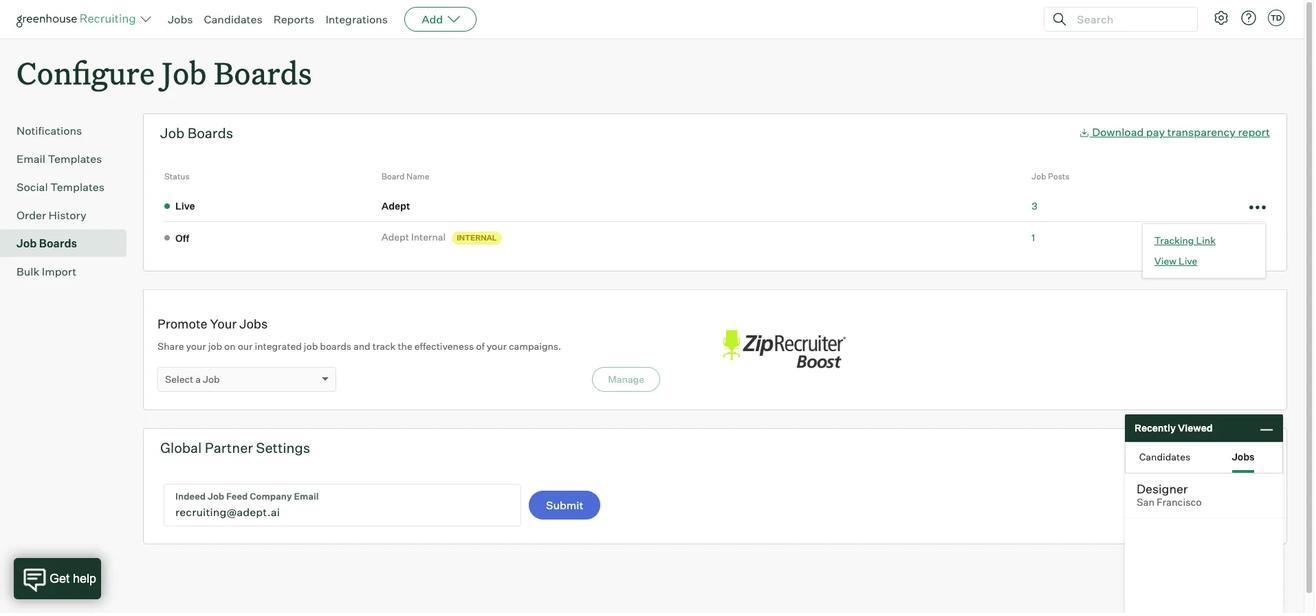 Task type: describe. For each thing, give the bounding box(es) containing it.
templates for email templates
[[48, 152, 102, 166]]

board
[[381, 171, 405, 182]]

select a job
[[165, 374, 220, 385]]

adept internal
[[381, 231, 446, 243]]

adept for adept
[[381, 200, 410, 211]]

job left posts at top right
[[1032, 171, 1046, 182]]

configure
[[17, 52, 155, 93]]

order history
[[17, 208, 86, 222]]

Search text field
[[1073, 9, 1185, 29]]

job up the bulk at the left top of page
[[17, 237, 37, 250]]

1 horizontal spatial live
[[1179, 255, 1198, 267]]

select
[[165, 374, 193, 385]]

Indeed Job Feed Company Email text field
[[164, 485, 521, 526]]

a
[[195, 374, 201, 385]]

0 vertical spatial boards
[[214, 52, 312, 93]]

order
[[17, 208, 46, 222]]

add
[[422, 12, 443, 26]]

and
[[353, 341, 370, 352]]

submit button
[[529, 491, 601, 520]]

1 horizontal spatial jobs
[[239, 316, 268, 332]]

share your job on our integrated job boards and track the effectiveness of your campaigns.
[[157, 341, 561, 352]]

share
[[157, 341, 184, 352]]

tracking link
[[1154, 234, 1216, 246]]

promote
[[157, 316, 207, 332]]

download pay transparency report
[[1092, 125, 1270, 139]]

tracking
[[1154, 234, 1194, 246]]

global
[[160, 440, 202, 457]]

promote your jobs
[[157, 316, 268, 332]]

effectiveness
[[415, 341, 474, 352]]

download pay transparency report link
[[1079, 125, 1270, 139]]

notifications
[[17, 124, 82, 138]]

2 your from the left
[[487, 341, 507, 352]]

submit
[[546, 499, 583, 512]]

campaigns.
[[509, 341, 561, 352]]

bulk import
[[17, 265, 76, 279]]

templates for social templates
[[50, 180, 105, 194]]

1 your from the left
[[186, 341, 206, 352]]

2 job from the left
[[304, 341, 318, 352]]

bulk
[[17, 265, 39, 279]]

our
[[238, 341, 253, 352]]

bulk import link
[[17, 264, 121, 280]]

1 horizontal spatial job boards
[[160, 125, 233, 142]]

job down jobs link
[[162, 52, 207, 93]]

global partner settings
[[160, 440, 310, 457]]

link
[[1196, 234, 1216, 246]]

td button
[[1268, 10, 1285, 26]]

adept for adept internal
[[381, 231, 409, 243]]

3 link
[[1032, 200, 1038, 211]]

tab list containing candidates
[[1126, 443, 1282, 473]]

download
[[1092, 125, 1144, 139]]

status
[[164, 171, 190, 182]]

configure job boards
[[17, 52, 312, 93]]

1 link
[[1032, 232, 1035, 243]]

pay
[[1146, 125, 1165, 139]]

your
[[210, 316, 237, 332]]

viewed
[[1178, 422, 1213, 434]]

integrations
[[326, 12, 388, 26]]

job posts
[[1032, 171, 1070, 182]]

reports
[[273, 12, 315, 26]]

transparency
[[1167, 125, 1236, 139]]

job boards link
[[17, 235, 121, 252]]

greenhouse recruiting image
[[17, 11, 140, 28]]

off
[[175, 232, 189, 244]]

email templates link
[[17, 151, 121, 167]]



Task type: vqa. For each thing, say whether or not it's contained in the screenshot.
"reports" link
yes



Task type: locate. For each thing, give the bounding box(es) containing it.
1
[[1032, 232, 1035, 243]]

recently
[[1135, 422, 1176, 434]]

3
[[1032, 200, 1038, 211]]

designer
[[1137, 481, 1188, 496]]

partner
[[205, 440, 253, 457]]

boards
[[320, 341, 351, 352]]

0 horizontal spatial live
[[175, 200, 195, 212]]

settings
[[256, 440, 310, 457]]

live down status
[[175, 200, 195, 212]]

internal down the adept link
[[411, 231, 446, 243]]

internal right adept internal link
[[457, 233, 497, 243]]

configure image
[[1213, 10, 1230, 26]]

view live
[[1154, 255, 1198, 267]]

0 vertical spatial live
[[175, 200, 195, 212]]

add button
[[404, 7, 477, 32]]

1 horizontal spatial job
[[304, 341, 318, 352]]

0 vertical spatial jobs
[[168, 12, 193, 26]]

1 vertical spatial boards
[[187, 125, 233, 142]]

2 vertical spatial jobs
[[1232, 451, 1255, 462]]

your right share on the bottom left
[[186, 341, 206, 352]]

live
[[175, 200, 195, 212], [1179, 255, 1198, 267]]

board name
[[381, 171, 429, 182]]

adept
[[381, 200, 410, 211], [381, 231, 409, 243]]

import
[[42, 265, 76, 279]]

job boards up status
[[160, 125, 233, 142]]

job right a at left
[[203, 374, 220, 385]]

2 adept from the top
[[381, 231, 409, 243]]

adept internal link
[[381, 230, 450, 244]]

social
[[17, 180, 48, 194]]

1 vertical spatial job boards
[[17, 237, 77, 250]]

0 horizontal spatial candidates
[[204, 12, 262, 26]]

san
[[1137, 496, 1155, 509]]

templates up order history link
[[50, 180, 105, 194]]

candidates
[[204, 12, 262, 26], [1139, 451, 1191, 462]]

1 vertical spatial jobs
[[239, 316, 268, 332]]

live down the 'tracking link'
[[1179, 255, 1198, 267]]

0 vertical spatial templates
[[48, 152, 102, 166]]

integrated
[[255, 341, 302, 352]]

candidates right jobs link
[[204, 12, 262, 26]]

adept inside the adept link
[[381, 200, 410, 211]]

0 horizontal spatial jobs
[[168, 12, 193, 26]]

2 horizontal spatial jobs
[[1232, 451, 1255, 462]]

email
[[17, 152, 45, 166]]

adept link
[[381, 199, 414, 213]]

1 vertical spatial templates
[[50, 180, 105, 194]]

0 vertical spatial adept
[[381, 200, 410, 211]]

your right of
[[487, 341, 507, 352]]

candidates link
[[204, 12, 262, 26]]

jobs link
[[168, 12, 193, 26]]

2 vertical spatial boards
[[39, 237, 77, 250]]

adept down the adept link
[[381, 231, 409, 243]]

1 horizontal spatial your
[[487, 341, 507, 352]]

1 horizontal spatial internal
[[457, 233, 497, 243]]

adept down board on the left of the page
[[381, 200, 410, 211]]

job left on
[[208, 341, 222, 352]]

tracking link link
[[1154, 233, 1254, 247]]

templates
[[48, 152, 102, 166], [50, 180, 105, 194]]

social templates
[[17, 180, 105, 194]]

1 adept from the top
[[381, 200, 410, 211]]

jobs
[[168, 12, 193, 26], [239, 316, 268, 332], [1232, 451, 1255, 462]]

track
[[373, 341, 396, 352]]

history
[[49, 208, 86, 222]]

boards up import
[[39, 237, 77, 250]]

1 vertical spatial adept
[[381, 231, 409, 243]]

designer san francisco
[[1137, 481, 1202, 509]]

1 horizontal spatial candidates
[[1139, 451, 1191, 462]]

posts
[[1048, 171, 1070, 182]]

boards down candidates link
[[214, 52, 312, 93]]

job boards up bulk import
[[17, 237, 77, 250]]

candidates down recently viewed
[[1139, 451, 1191, 462]]

boards
[[214, 52, 312, 93], [187, 125, 233, 142], [39, 237, 77, 250]]

boards up status
[[187, 125, 233, 142]]

0 vertical spatial job boards
[[160, 125, 233, 142]]

of
[[476, 341, 485, 352]]

adept inside adept internal link
[[381, 231, 409, 243]]

reports link
[[273, 12, 315, 26]]

order history link
[[17, 207, 121, 224]]

internal
[[411, 231, 446, 243], [457, 233, 497, 243]]

job
[[208, 341, 222, 352], [304, 341, 318, 352]]

templates up social templates link
[[48, 152, 102, 166]]

job boards
[[160, 125, 233, 142], [17, 237, 77, 250]]

zip recruiter image
[[715, 323, 853, 377]]

view
[[1154, 255, 1177, 267]]

view live link
[[1154, 254, 1254, 268]]

email templates
[[17, 152, 102, 166]]

name
[[406, 171, 429, 182]]

francisco
[[1157, 496, 1202, 509]]

1 vertical spatial candidates
[[1139, 451, 1191, 462]]

job
[[162, 52, 207, 93], [160, 125, 185, 142], [1032, 171, 1046, 182], [17, 237, 37, 250], [203, 374, 220, 385]]

on
[[224, 341, 236, 352]]

job left boards
[[304, 341, 318, 352]]

job up status
[[160, 125, 185, 142]]

td button
[[1265, 7, 1287, 29]]

the
[[398, 341, 412, 352]]

0 horizontal spatial internal
[[411, 231, 446, 243]]

report
[[1238, 125, 1270, 139]]

1 job from the left
[[208, 341, 222, 352]]

0 horizontal spatial job boards
[[17, 237, 77, 250]]

0 vertical spatial candidates
[[204, 12, 262, 26]]

social templates link
[[17, 179, 121, 195]]

your
[[186, 341, 206, 352], [487, 341, 507, 352]]

td
[[1271, 13, 1282, 23]]

0 horizontal spatial your
[[186, 341, 206, 352]]

0 horizontal spatial job
[[208, 341, 222, 352]]

notifications link
[[17, 123, 121, 139]]

tab list
[[1126, 443, 1282, 473]]

recently viewed
[[1135, 422, 1213, 434]]

integrations link
[[326, 12, 388, 26]]

1 vertical spatial live
[[1179, 255, 1198, 267]]



